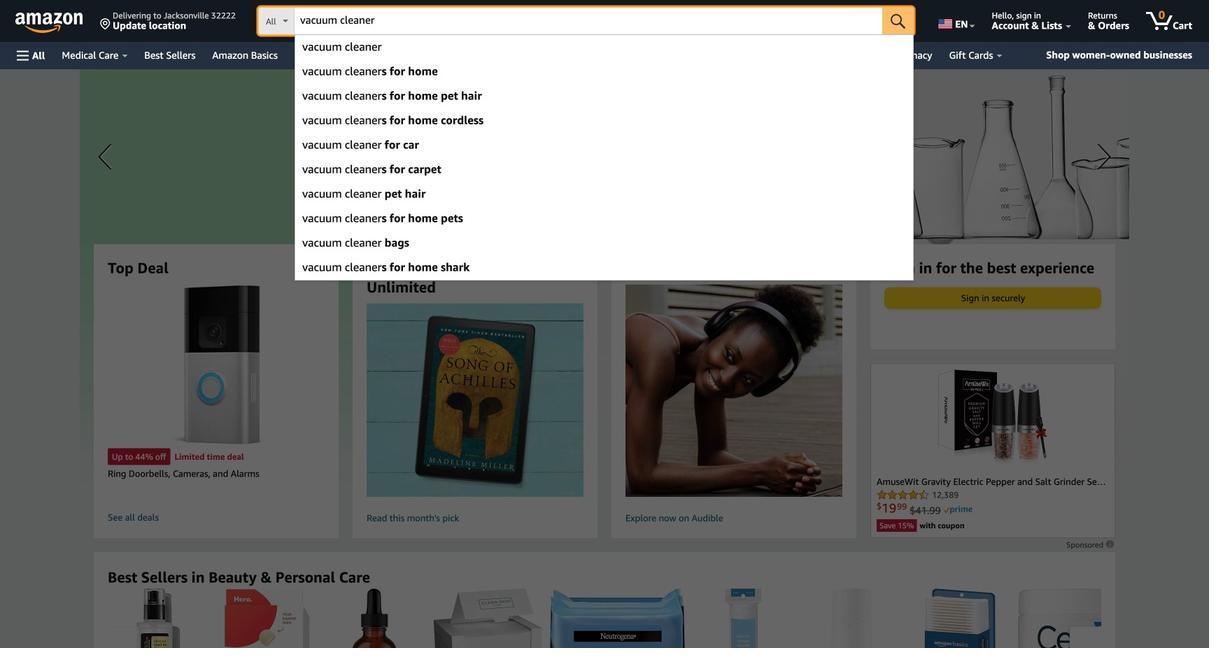 Task type: locate. For each thing, give the bounding box(es) containing it.
cosrx snail mucin 96% power repairing essence 3.38 fl.oz 100ml, hydrating serum for face with snail secretion filtrate... image
[[136, 588, 181, 648]]

None search field
[[258, 7, 914, 36]]

clean skin club clean towels xl, 100% usda biobased face towel, disposable face towelette, makeup remover dry wipes,... image
[[433, 588, 542, 648]]

hero cosmetics mighty patch™ original patch - hydrocolloid acne pimple patch for covering zits and blemishes, spot... image
[[224, 588, 310, 648]]

Search Amazon text field
[[295, 8, 883, 34]]

main content
[[0, 69, 1209, 648]]

list
[[108, 588, 1209, 648]]

amazon basics cotton swabs, 500 count image
[[924, 588, 996, 648]]

none submit inside search field
[[883, 7, 914, 35]]

new on amazon clinique - shop dermatologist guided solutions image
[[80, 69, 1130, 489]]

None submit
[[883, 7, 914, 35]]

neutrogena cleansing fragrance free makeup remover face wipes, cleansing facial towelettes for waterproof makeup,... image
[[549, 588, 686, 648]]

sol de janeiro hair & body fragrance mist 90ml/3.0 fl oz. image
[[831, 588, 873, 648]]



Task type: describe. For each thing, give the bounding box(es) containing it.
cerave moisturizing cream | body and face moisturizer for dry skin | body cream with hyaluronic acid and ceramides |... image
[[1018, 588, 1137, 648]]

amazon basics hypoallergenic 100% cotton rounds, 100 count image
[[725, 588, 762, 648]]

amazon image
[[15, 13, 83, 34]]

mielle organics rosemary mint scalp & hair strengthening oil for all hair types, 2 ounce image
[[343, 588, 408, 648]]

editors' pick for march in kindle unlimited: the song of achilles by madeline miller image
[[355, 303, 596, 497]]

a woman with headphones listens to audible. image
[[602, 284, 867, 497]]

none search field inside navigation navigation
[[258, 7, 914, 36]]

navigation navigation
[[0, 0, 1209, 281]]

ring doorbells, cameras, and alarms image
[[170, 284, 263, 445]]



Task type: vqa. For each thing, say whether or not it's contained in the screenshot.
HERO COSMETICS MIGHTY PATCH™ ORIGINAL PATCH - HYDROCOLLOID ACNE PIMPLE PATCH FOR COVERING ZITS AND BLEMISHES, SPOT... image
yes



